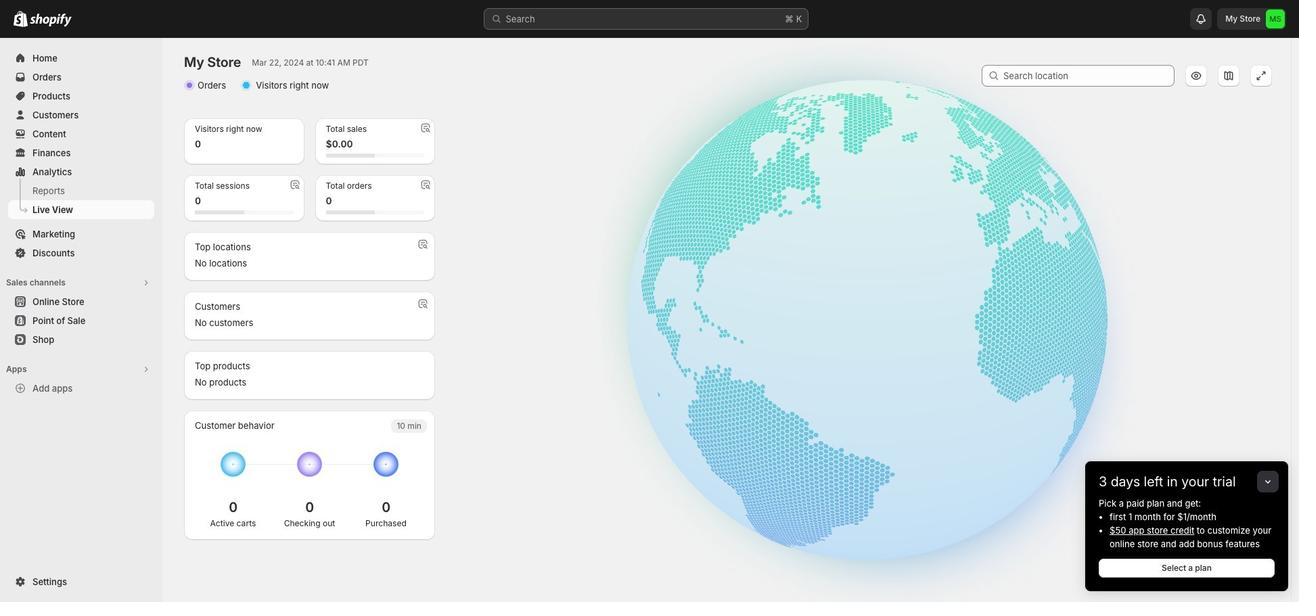 Task type: locate. For each thing, give the bounding box(es) containing it.
0 horizontal spatial shopify image
[[14, 11, 28, 27]]

Search location text field
[[1003, 65, 1175, 87]]

shopify image
[[14, 11, 28, 27], [30, 14, 72, 27]]

1 horizontal spatial shopify image
[[30, 14, 72, 27]]



Task type: describe. For each thing, give the bounding box(es) containing it.
my store image
[[1266, 9, 1285, 28]]



Task type: vqa. For each thing, say whether or not it's contained in the screenshot.
the Mark Add your first product as done IMAGE
no



